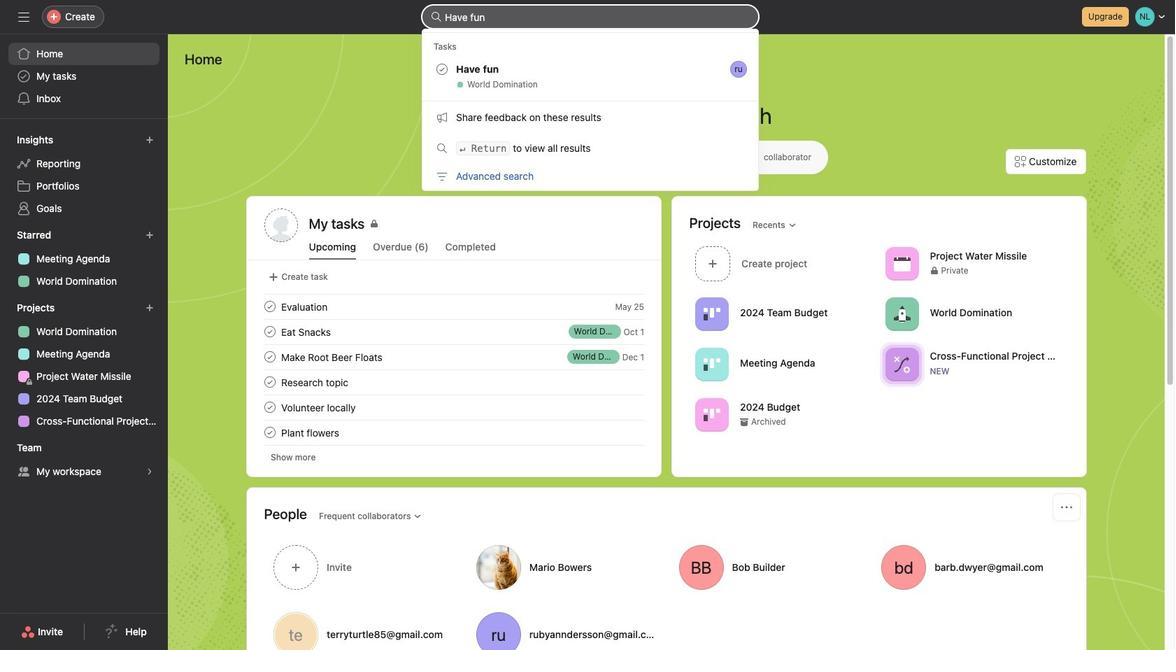 Task type: vqa. For each thing, say whether or not it's contained in the screenshot.
the New project or portfolio Icon
yes



Task type: locate. For each thing, give the bounding box(es) containing it.
1 vertical spatial board image
[[704, 406, 720, 423]]

board image
[[704, 356, 720, 373]]

mark complete checkbox up mark complete icon
[[261, 323, 278, 340]]

line_and_symbols image
[[893, 356, 910, 373]]

board image up board icon on the right of page
[[704, 305, 720, 322]]

mark complete image
[[261, 298, 278, 315], [261, 323, 278, 340], [261, 374, 278, 390], [261, 399, 278, 416], [261, 424, 278, 441]]

0 vertical spatial mark complete checkbox
[[261, 323, 278, 340]]

2 board image from the top
[[704, 406, 720, 423]]

4 mark complete checkbox from the top
[[261, 424, 278, 441]]

4 list item from the top
[[247, 369, 661, 395]]

1 mark complete checkbox from the top
[[261, 298, 278, 315]]

mark complete checkbox down mark complete icon
[[261, 399, 278, 416]]

rocket image
[[893, 305, 910, 322]]

global element
[[0, 34, 168, 118]]

board image
[[704, 305, 720, 322], [704, 406, 720, 423]]

projects element
[[0, 295, 168, 435]]

mark complete checkbox for fourth list item from the top of the page
[[261, 374, 278, 390]]

1 mark complete checkbox from the top
[[261, 323, 278, 340]]

3 list item from the top
[[247, 344, 661, 369]]

2 list item from the top
[[247, 319, 661, 344]]

mark complete checkbox for fifth list item from the top
[[261, 424, 278, 441]]

Mark complete checkbox
[[261, 298, 278, 315], [261, 348, 278, 365], [261, 374, 278, 390], [261, 424, 278, 441]]

1 board image from the top
[[704, 305, 720, 322]]

1 vertical spatial mark complete checkbox
[[261, 399, 278, 416]]

5 list item from the top
[[247, 420, 661, 445]]

3 mark complete checkbox from the top
[[261, 374, 278, 390]]

calendar image
[[893, 255, 910, 272]]

board image down board icon on the right of page
[[704, 406, 720, 423]]

mark complete image
[[261, 348, 278, 365]]

see details, my workspace image
[[146, 467, 154, 476]]

Search tasks, projects, and more text field
[[423, 6, 758, 28]]

Mark complete checkbox
[[261, 323, 278, 340], [261, 399, 278, 416]]

add profile photo image
[[264, 209, 298, 242]]

0 vertical spatial board image
[[704, 305, 720, 322]]

None field
[[423, 6, 758, 28]]

2 mark complete checkbox from the top
[[261, 348, 278, 365]]

add items to starred image
[[146, 231, 154, 239]]

hide sidebar image
[[18, 11, 29, 22]]

4 mark complete image from the top
[[261, 399, 278, 416]]

list item
[[247, 294, 661, 319], [247, 319, 661, 344], [247, 344, 661, 369], [247, 369, 661, 395], [247, 420, 661, 445]]



Task type: describe. For each thing, give the bounding box(es) containing it.
2 mark complete checkbox from the top
[[261, 399, 278, 416]]

mark complete checkbox for first list item from the top of the page
[[261, 298, 278, 315]]

teams element
[[0, 435, 168, 486]]

3 mark complete image from the top
[[261, 374, 278, 390]]

new insights image
[[146, 136, 154, 144]]

insights element
[[0, 127, 168, 223]]

new project or portfolio image
[[146, 304, 154, 312]]

2 mark complete image from the top
[[261, 323, 278, 340]]

1 list item from the top
[[247, 294, 661, 319]]

mark complete checkbox for 3rd list item from the bottom
[[261, 348, 278, 365]]

5 mark complete image from the top
[[261, 424, 278, 441]]

prominent image
[[431, 11, 442, 22]]

starred element
[[0, 223, 168, 295]]

1 mark complete image from the top
[[261, 298, 278, 315]]



